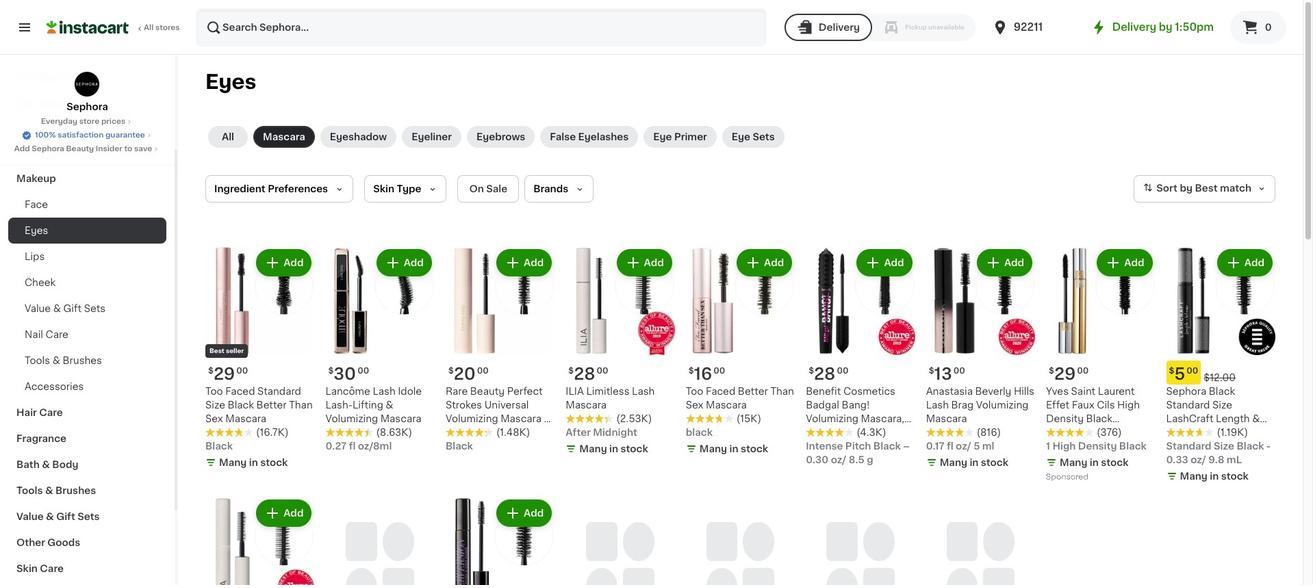 Task type: locate. For each thing, give the bounding box(es) containing it.
match
[[1221, 184, 1252, 193]]

faced down seller on the left bottom of page
[[225, 387, 255, 397]]

in for (376)
[[1090, 459, 1099, 468]]

care for nail care
[[46, 330, 68, 340]]

$ 29 00 for saint
[[1049, 367, 1089, 383]]

many in stock down 'midnight'
[[580, 445, 648, 454]]

00 inside $ 16 00
[[714, 367, 726, 376]]

length
[[1217, 415, 1250, 424]]

oz/ inside intense pitch black – 0.30 oz/ 8.5 g
[[831, 456, 847, 465]]

0 vertical spatial care
[[46, 330, 68, 340]]

many for standard size black - 0.33 oz/ 9.8 ml
[[1181, 472, 1208, 482]]

1 vertical spatial value & gift sets link
[[8, 504, 166, 530]]

2 00 from the left
[[358, 367, 369, 376]]

1 $ 28 00 from the left
[[569, 367, 609, 383]]

0 horizontal spatial by
[[1160, 22, 1173, 32]]

1 faced from the left
[[225, 387, 255, 397]]

4 $ from the left
[[809, 367, 815, 376]]

2 $ 28 00 from the left
[[809, 367, 849, 383]]

standard down volume
[[1167, 442, 1212, 452]]

in down 1 high density black
[[1090, 459, 1099, 468]]

volumizing down badgal
[[806, 415, 859, 424]]

3 $ from the left
[[569, 367, 574, 376]]

1 horizontal spatial $ 29 00
[[1049, 367, 1089, 383]]

many in stock for (2.53k)
[[580, 445, 648, 454]]

$ 16 00
[[689, 367, 726, 383]]

value & gift sets link up nail care
[[8, 296, 166, 322]]

skin left type
[[373, 184, 395, 194]]

false eyelashes
[[550, 132, 629, 142]]

1 horizontal spatial $ 28 00
[[809, 367, 849, 383]]

nail care link
[[8, 322, 166, 348]]

$ 28 00 up ilia at the left of the page
[[569, 367, 609, 383]]

0 vertical spatial all
[[144, 24, 154, 32]]

face
[[25, 200, 48, 210]]

0 horizontal spatial better
[[257, 401, 287, 411]]

accessories link
[[8, 374, 166, 400]]

1 horizontal spatial -
[[1267, 442, 1271, 452]]

1 vertical spatial sets
[[84, 304, 106, 314]]

eyes down face
[[25, 226, 48, 236]]

6 $ from the left
[[449, 367, 454, 376]]

1 vertical spatial standard
[[1167, 401, 1211, 411]]

size down the best seller
[[205, 401, 225, 411]]

size for lashcraft
[[1213, 401, 1233, 411]]

$ 29 00 down the best seller
[[208, 367, 248, 383]]

1 vertical spatial better
[[257, 401, 287, 411]]

delivery for delivery
[[819, 23, 860, 32]]

better up '(16.7k)'
[[257, 401, 287, 411]]

1 vertical spatial than
[[289, 401, 313, 411]]

mascara inside anastasia beverly hills lash brag volumizing mascara
[[927, 415, 968, 424]]

1 $ from the left
[[208, 367, 214, 376]]

0 vertical spatial gift
[[63, 304, 82, 314]]

8 $ from the left
[[929, 367, 935, 376]]

idole
[[398, 387, 422, 397]]

gift up goods
[[56, 512, 75, 522]]

0 vertical spatial tools & brushes link
[[8, 348, 166, 374]]

1 horizontal spatial delivery
[[1113, 22, 1157, 32]]

faced down $ 16 00
[[706, 387, 736, 397]]

0 vertical spatial tools & brushes
[[25, 356, 102, 366]]

00 inside $ 30 00
[[358, 367, 369, 376]]

care inside "link"
[[40, 564, 64, 574]]

1 vertical spatial value
[[16, 512, 44, 522]]

1 horizontal spatial eyes
[[205, 72, 256, 92]]

skin care
[[16, 564, 64, 574]]

$ for ilia limitless lash mascara
[[569, 367, 574, 376]]

$ up lancôme in the left bottom of the page
[[328, 367, 334, 376]]

too for 16
[[686, 387, 704, 397]]

everyday
[[41, 118, 77, 125]]

1 horizontal spatial better
[[738, 387, 768, 397]]

mascara down brag
[[927, 415, 968, 424]]

6 00 from the left
[[477, 367, 489, 376]]

& right length
[[1253, 415, 1261, 424]]

many in stock down 1 high density black
[[1060, 459, 1129, 468]]

1 horizontal spatial 28
[[815, 367, 836, 383]]

mascara up (8.63k) at the left bottom
[[381, 415, 422, 424]]

by inside 'field'
[[1181, 184, 1193, 193]]

$ inside $ 20 00
[[449, 367, 454, 376]]

product group
[[205, 247, 315, 473], [326, 247, 435, 454], [446, 247, 555, 454], [566, 247, 675, 459], [686, 247, 795, 459], [806, 247, 916, 467], [927, 247, 1036, 473], [1047, 247, 1156, 485], [1167, 247, 1276, 487], [205, 498, 315, 586], [446, 498, 555, 586]]

in for (1.19k)
[[1211, 472, 1219, 482]]

$ 29 00 for faced
[[208, 367, 248, 383]]

0 vertical spatial sephora
[[67, 102, 108, 112]]

0 vertical spatial high
[[1118, 401, 1140, 411]]

1 00 from the left
[[236, 367, 248, 376]]

on
[[470, 184, 484, 194]]

0 vertical spatial sex
[[686, 401, 704, 411]]

1 vertical spatial sephora
[[32, 145, 64, 153]]

density down (376)
[[1079, 442, 1117, 452]]

1 horizontal spatial best
[[1196, 184, 1218, 193]]

add button for benefit cosmetics badgal bang! volumizing mascara, intense pitch black
[[859, 251, 911, 275]]

density down effet
[[1047, 415, 1084, 424]]

1 horizontal spatial eye
[[732, 132, 751, 142]]

many down after midnight
[[580, 445, 607, 454]]

eye sets
[[732, 132, 775, 142]]

1 vertical spatial best
[[210, 348, 225, 354]]

eye for eye primer
[[654, 132, 672, 142]]

1 horizontal spatial sex
[[686, 401, 704, 411]]

1 horizontal spatial 29
[[1055, 367, 1076, 383]]

many for 1 high density black
[[1060, 459, 1088, 468]]

eyes up all link
[[205, 72, 256, 92]]

many in stock for (816)
[[940, 459, 1009, 468]]

product group containing 16
[[686, 247, 795, 459]]

00 inside $ 20 00
[[477, 367, 489, 376]]

mascara,
[[861, 415, 905, 424]]

mascara link
[[253, 126, 315, 148]]

0.33
[[1167, 456, 1189, 465]]

all up ingredient at the top left of the page
[[222, 132, 234, 142]]

00 right 16
[[714, 367, 726, 376]]

mascara up ingredient preferences dropdown button
[[263, 132, 305, 142]]

0 horizontal spatial fl
[[349, 442, 356, 452]]

mascara inside 'too faced better than sex mascara'
[[706, 401, 747, 411]]

1 vertical spatial high
[[1053, 442, 1076, 452]]

all left stores
[[144, 24, 154, 32]]

by left the 1:50pm
[[1160, 22, 1173, 32]]

in for (15k)
[[730, 445, 739, 454]]

tools down bath
[[16, 486, 43, 496]]

holiday party ready beauty link
[[8, 140, 166, 166]]

(1.48k)
[[497, 428, 530, 438]]

in down 0.17 fl oz/ 5 ml
[[970, 459, 979, 468]]

best for best match
[[1196, 184, 1218, 193]]

7 $ from the left
[[689, 367, 694, 376]]

0 vertical spatial 5
[[1175, 367, 1186, 383]]

yves
[[1047, 387, 1069, 397]]

0 horizontal spatial 5
[[974, 442, 980, 452]]

00 up benefit
[[837, 367, 849, 376]]

$ inside $ 16 00
[[689, 367, 694, 376]]

skin type button
[[365, 175, 447, 203]]

1 vertical spatial by
[[1181, 184, 1193, 193]]

by right the sort
[[1181, 184, 1193, 193]]

sex inside too faced standard size black better than sex mascara
[[205, 415, 223, 424]]

fl for 13
[[947, 442, 954, 452]]

& right lifting at the bottom of the page
[[386, 401, 394, 411]]

sets for first the value & gift sets link from the bottom
[[78, 512, 100, 522]]

add button
[[258, 251, 311, 275], [378, 251, 431, 275], [498, 251, 551, 275], [618, 251, 671, 275], [738, 251, 791, 275], [859, 251, 911, 275], [979, 251, 1032, 275], [1099, 251, 1152, 275], [1219, 251, 1272, 275], [258, 502, 311, 526], [498, 502, 551, 526]]

eyeshadow
[[330, 132, 387, 142]]

2 faced from the left
[[706, 387, 736, 397]]

0 vertical spatial standard
[[258, 387, 301, 397]]

$ up ilia at the left of the page
[[569, 367, 574, 376]]

mascara inside too faced standard size black better than sex mascara
[[226, 415, 267, 424]]

1 fl from the left
[[349, 442, 356, 452]]

brag
[[952, 401, 974, 411]]

$ for too faced better than sex mascara
[[689, 367, 694, 376]]

1 horizontal spatial fl
[[947, 442, 954, 452]]

preferences
[[268, 184, 328, 194]]

0 vertical spatial better
[[738, 387, 768, 397]]

intense pitch black – 0.30 oz/ 8.5 g
[[806, 442, 910, 465]]

add button for sephora black standard size lashcraft length & volume mascara
[[1219, 251, 1272, 275]]

$ for lancôme lash idole lash-lifting & volumizing mascara
[[328, 367, 334, 376]]

00 right 30
[[358, 367, 369, 376]]

better inside too faced standard size black better than sex mascara
[[257, 401, 287, 411]]

sephora inside sephora black standard size lashcraft length & volume mascara
[[1167, 387, 1207, 397]]

oz/ left ml
[[956, 442, 972, 452]]

2 vertical spatial standard
[[1167, 442, 1212, 452]]

too for 29
[[205, 387, 223, 397]]

many
[[580, 445, 607, 454], [700, 445, 728, 454], [219, 459, 247, 468], [1060, 459, 1088, 468], [940, 459, 968, 468], [1181, 472, 1208, 482]]

mascara up '(16.7k)'
[[226, 415, 267, 424]]

many down black
[[700, 445, 728, 454]]

1 horizontal spatial sephora
[[67, 102, 108, 112]]

2 vertical spatial care
[[40, 564, 64, 574]]

brushes down body
[[55, 486, 96, 496]]

0 horizontal spatial $ 29 00
[[208, 367, 248, 383]]

other goods
[[16, 538, 80, 548]]

tools & brushes link
[[8, 348, 166, 374], [8, 478, 166, 504]]

intense
[[806, 428, 842, 438], [806, 442, 844, 452]]

28 for benefit
[[815, 367, 836, 383]]

9 00 from the left
[[1187, 367, 1199, 376]]

00 down seller on the left bottom of page
[[236, 367, 248, 376]]

many down too faced standard size black better than sex mascara
[[219, 459, 247, 468]]

- inside standard size black - 0.33 oz/ 9.8 ml
[[1267, 442, 1271, 452]]

tools & brushes down bath & body
[[16, 486, 96, 496]]

many in stock down "9.8"
[[1181, 472, 1249, 482]]

mascara up (15k)
[[706, 401, 747, 411]]

0 horizontal spatial sex
[[205, 415, 223, 424]]

0 horizontal spatial skin
[[16, 564, 38, 574]]

0 vertical spatial pitch
[[845, 428, 870, 438]]

all
[[144, 24, 154, 32], [222, 132, 234, 142]]

0 horizontal spatial lash
[[373, 387, 396, 397]]

1 vertical spatial value & gift sets
[[16, 512, 100, 522]]

fl right 0.17
[[947, 442, 954, 452]]

sephora link
[[67, 71, 108, 114]]

$ left $12.00
[[1170, 367, 1175, 376]]

faux
[[1072, 401, 1095, 411]]

oz/ left "9.8"
[[1191, 456, 1207, 465]]

buy
[[38, 72, 58, 82]]

stock for (16.7k)
[[260, 459, 288, 468]]

0 horizontal spatial best
[[210, 348, 225, 354]]

1 horizontal spatial lash
[[632, 387, 655, 397]]

1 horizontal spatial faced
[[706, 387, 736, 397]]

0 vertical spatial than
[[771, 387, 795, 397]]

than
[[771, 387, 795, 397], [289, 401, 313, 411]]

store
[[79, 118, 99, 125]]

00 right '20'
[[477, 367, 489, 376]]

high right "1"
[[1053, 442, 1076, 452]]

sephora up store
[[67, 102, 108, 112]]

product group containing 20
[[446, 247, 555, 454]]

standard inside sephora black standard size lashcraft length & volume mascara
[[1167, 401, 1211, 411]]

value & gift sets up nail care
[[25, 304, 106, 314]]

sephora down "$ 5 00"
[[1167, 387, 1207, 397]]

1 $ 29 00 from the left
[[208, 367, 248, 383]]

0 horizontal spatial eye
[[654, 132, 672, 142]]

2 29 from the left
[[1055, 367, 1076, 383]]

28 up benefit
[[815, 367, 836, 383]]

skin inside dropdown button
[[373, 184, 395, 194]]

1
[[1047, 442, 1051, 452]]

beauty inside rare beauty perfect strokes universal volumizing mascara - black
[[470, 387, 505, 397]]

$ up anastasia
[[929, 367, 935, 376]]

eye sets link
[[723, 126, 785, 148]]

skin for skin care
[[16, 564, 38, 574]]

black inside yves saint laurent effet faux cils high density black mascara
[[1087, 415, 1113, 424]]

universal
[[485, 401, 529, 411]]

eye left primer
[[654, 132, 672, 142]]

$ 5 00
[[1170, 367, 1199, 383]]

many in stock down '(16.7k)'
[[219, 459, 288, 468]]

mascara inside sephora black standard size lashcraft length & volume mascara
[[1205, 428, 1246, 438]]

$ for anastasia beverly hills lash brag volumizing mascara
[[929, 367, 935, 376]]

00 for perfect
[[477, 367, 489, 376]]

0 vertical spatial best
[[1196, 184, 1218, 193]]

oz/ for intense pitch black – 0.30 oz/ 8.5 g
[[831, 456, 847, 465]]

1 28 from the left
[[574, 367, 596, 383]]

best for best seller
[[210, 348, 225, 354]]

size inside standard size black - 0.33 oz/ 9.8 ml
[[1214, 442, 1235, 452]]

strokes
[[446, 401, 482, 411]]

$ for yves saint laurent effet faux cils high density black mascara
[[1049, 367, 1055, 376]]

tools down nail
[[25, 356, 50, 366]]

2 too from the left
[[686, 387, 704, 397]]

black inside standard size black - 0.33 oz/ 9.8 ml
[[1237, 442, 1265, 452]]

0 horizontal spatial delivery
[[819, 23, 860, 32]]

too inside 'too faced better than sex mascara'
[[686, 387, 704, 397]]

lists link
[[8, 90, 166, 118]]

volumizing down beverly
[[977, 401, 1029, 411]]

1 horizontal spatial than
[[771, 387, 795, 397]]

$ up benefit
[[809, 367, 815, 376]]

3 00 from the left
[[597, 367, 609, 376]]

add button for anastasia beverly hills lash brag volumizing mascara
[[979, 251, 1032, 275]]

sephora for sephora
[[67, 102, 108, 112]]

2 horizontal spatial lash
[[927, 401, 949, 411]]

in for (2.53k)
[[610, 445, 619, 454]]

2 horizontal spatial sephora
[[1167, 387, 1207, 397]]

g
[[867, 456, 874, 465]]

2 intense from the top
[[806, 442, 844, 452]]

brushes
[[63, 356, 102, 366], [55, 486, 96, 496]]

by for sort
[[1181, 184, 1193, 193]]

1 horizontal spatial all
[[222, 132, 234, 142]]

1 vertical spatial intense
[[806, 442, 844, 452]]

0 horizontal spatial beauty
[[66, 145, 94, 153]]

0 horizontal spatial 28
[[574, 367, 596, 383]]

pitch inside "benefit cosmetics badgal bang! volumizing mascara, intense pitch black"
[[845, 428, 870, 438]]

0 vertical spatial by
[[1160, 22, 1173, 32]]

1 horizontal spatial 5
[[1175, 367, 1186, 383]]

skin
[[373, 184, 395, 194], [16, 564, 38, 574]]

9 $ from the left
[[1170, 367, 1175, 376]]

delivery button
[[785, 14, 873, 41]]

29 up yves
[[1055, 367, 1076, 383]]

-
[[544, 415, 548, 424], [1267, 442, 1271, 452]]

100% satisfaction guarantee
[[35, 132, 145, 139]]

eye right primer
[[732, 132, 751, 142]]

2 horizontal spatial beauty
[[470, 387, 505, 397]]

1 vertical spatial sex
[[205, 415, 223, 424]]

brushes down nail care link
[[63, 356, 102, 366]]

mascara up "1"
[[1047, 428, 1088, 438]]

all stores link
[[47, 8, 181, 47]]

29 for too
[[214, 367, 235, 383]]

1 horizontal spatial skin
[[373, 184, 395, 194]]

0 horizontal spatial all
[[144, 24, 154, 32]]

1 29 from the left
[[214, 367, 235, 383]]

28 for ilia
[[574, 367, 596, 383]]

0 horizontal spatial oz/
[[831, 456, 847, 465]]

many up sponsored badge image
[[1060, 459, 1088, 468]]

standard inside standard size black - 0.33 oz/ 9.8 ml
[[1167, 442, 1212, 452]]

5 $ from the left
[[1049, 367, 1055, 376]]

brands button
[[525, 175, 594, 203]]

value down cheek
[[25, 304, 51, 314]]

in down 'midnight'
[[610, 445, 619, 454]]

1 vertical spatial tools
[[16, 486, 43, 496]]

2 vertical spatial sephora
[[1167, 387, 1207, 397]]

brands
[[534, 184, 569, 194]]

oz/ inside standard size black - 0.33 oz/ 9.8 ml
[[1191, 456, 1207, 465]]

7 00 from the left
[[714, 367, 726, 376]]

(16.7k)
[[256, 428, 289, 438]]

care for hair care
[[39, 408, 63, 418]]

2 eye from the left
[[732, 132, 751, 142]]

too inside too faced standard size black better than sex mascara
[[205, 387, 223, 397]]

100% satisfaction guarantee button
[[21, 127, 153, 141]]

00 inside "$ 5 00"
[[1187, 367, 1199, 376]]

00
[[236, 367, 248, 376], [358, 367, 369, 376], [597, 367, 609, 376], [837, 367, 849, 376], [1078, 367, 1089, 376], [477, 367, 489, 376], [714, 367, 726, 376], [954, 367, 966, 376], [1187, 367, 1199, 376]]

(2.53k)
[[617, 415, 652, 424]]

0 vertical spatial skin
[[373, 184, 395, 194]]

buy it again link
[[8, 63, 166, 90]]

8 00 from the left
[[954, 367, 966, 376]]

size inside too faced standard size black better than sex mascara
[[205, 401, 225, 411]]

00 right 13
[[954, 367, 966, 376]]

mascara inside ilia limitless lash mascara
[[566, 401, 607, 411]]

$ inside $ 13 00
[[929, 367, 935, 376]]

eyelashes
[[579, 132, 629, 142]]

0 vertical spatial eyes
[[205, 72, 256, 92]]

tools & brushes
[[25, 356, 102, 366], [16, 486, 96, 496]]

0 vertical spatial density
[[1047, 415, 1084, 424]]

size up length
[[1213, 401, 1233, 411]]

$ up yves
[[1049, 367, 1055, 376]]

1 vertical spatial tools & brushes link
[[8, 478, 166, 504]]

in for (816)
[[970, 459, 979, 468]]

sort by
[[1157, 184, 1193, 193]]

standard for length
[[1167, 401, 1211, 411]]

care right hair
[[39, 408, 63, 418]]

many in stock for (16.7k)
[[219, 459, 288, 468]]

5 00 from the left
[[1078, 367, 1089, 376]]

sephora logo image
[[74, 71, 100, 97]]

(1.19k)
[[1218, 428, 1249, 438]]

$ for rare beauty perfect strokes universal volumizing mascara - black
[[449, 367, 454, 376]]

00 up limitless at the bottom of page
[[597, 367, 609, 376]]

size
[[205, 401, 225, 411], [1213, 401, 1233, 411], [1214, 442, 1235, 452]]

pitch
[[845, 428, 870, 438], [846, 442, 872, 452]]

0 horizontal spatial -
[[544, 415, 548, 424]]

high inside yves saint laurent effet faux cils high density black mascara
[[1118, 401, 1140, 411]]

mascara up (1.48k)
[[501, 415, 542, 424]]

in down (15k)
[[730, 445, 739, 454]]

fl
[[349, 442, 356, 452], [947, 442, 954, 452]]

tools
[[25, 356, 50, 366], [16, 486, 43, 496]]

skin inside "link"
[[16, 564, 38, 574]]

& up nail care
[[53, 304, 61, 314]]

29 for yves
[[1055, 367, 1076, 383]]

value & gift sets for second the value & gift sets link from the bottom of the page
[[25, 304, 106, 314]]

value & gift sets link
[[8, 296, 166, 322], [8, 504, 166, 530]]

$ 28 00 up benefit
[[809, 367, 849, 383]]

faced inside too faced standard size black better than sex mascara
[[225, 387, 255, 397]]

2 horizontal spatial oz/
[[1191, 456, 1207, 465]]

0 horizontal spatial $ 28 00
[[569, 367, 609, 383]]

mascara inside yves saint laurent effet faux cils high density black mascara
[[1047, 428, 1088, 438]]

lash inside anastasia beverly hills lash brag volumizing mascara
[[927, 401, 949, 411]]

volumizing down strokes
[[446, 415, 498, 424]]

primer
[[675, 132, 707, 142]]

oz/ left '8.5'
[[831, 456, 847, 465]]

0 vertical spatial value & gift sets link
[[8, 296, 166, 322]]

1 vertical spatial pitch
[[846, 442, 872, 452]]

product group containing 5
[[1167, 247, 1276, 487]]

density inside yves saint laurent effet faux cils high density black mascara
[[1047, 415, 1084, 424]]

faced for 29
[[225, 387, 255, 397]]

mascara down ilia at the left of the page
[[566, 401, 607, 411]]

$ up 'too faced better than sex mascara'
[[689, 367, 694, 376]]

many in stock down (15k)
[[700, 445, 769, 454]]

None search field
[[196, 8, 767, 47]]

$ inside $ 30 00
[[328, 367, 334, 376]]

mascara inside rare beauty perfect strokes universal volumizing mascara - black
[[501, 415, 542, 424]]

best inside best match sort by 'field'
[[1196, 184, 1218, 193]]

lash up lifting at the bottom of the page
[[373, 387, 396, 397]]

size inside sephora black standard size lashcraft length & volume mascara
[[1213, 401, 1233, 411]]

0
[[1266, 23, 1272, 32]]

0 horizontal spatial eyes
[[25, 226, 48, 236]]

2 fl from the left
[[947, 442, 954, 452]]

many for 0.17 fl oz/ 5 ml
[[940, 459, 968, 468]]

standard for better
[[258, 387, 301, 397]]

by
[[1160, 22, 1173, 32], [1181, 184, 1193, 193]]

1 horizontal spatial high
[[1118, 401, 1140, 411]]

1 intense from the top
[[806, 428, 842, 438]]

0.17
[[927, 442, 945, 452]]

29 down the best seller
[[214, 367, 235, 383]]

intense up '0.30'
[[806, 442, 844, 452]]

1 horizontal spatial too
[[686, 387, 704, 397]]

2 28 from the left
[[815, 367, 836, 383]]

$ for too faced standard size black better than sex mascara
[[208, 367, 214, 376]]

density
[[1047, 415, 1084, 424], [1079, 442, 1117, 452]]

sex inside 'too faced better than sex mascara'
[[686, 401, 704, 411]]

than left lash-
[[289, 401, 313, 411]]

1 too from the left
[[205, 387, 223, 397]]

2 $ from the left
[[328, 367, 334, 376]]

00 for laurent
[[1078, 367, 1089, 376]]

$ down the best seller
[[208, 367, 214, 376]]

28 up ilia at the left of the page
[[574, 367, 596, 383]]

mascara down length
[[1205, 428, 1246, 438]]

standard up 'lashcraft'
[[1167, 401, 1211, 411]]

black inside intense pitch black – 0.30 oz/ 8.5 g
[[874, 442, 901, 452]]

92211 button
[[992, 8, 1075, 47]]

& up other goods at left bottom
[[46, 512, 54, 522]]

$ up rare
[[449, 367, 454, 376]]

1 vertical spatial all
[[222, 132, 234, 142]]

0 horizontal spatial 29
[[214, 367, 235, 383]]

0 horizontal spatial than
[[289, 401, 313, 411]]

00 inside $ 13 00
[[954, 367, 966, 376]]

many down 0.33
[[1181, 472, 1208, 482]]

1 eye from the left
[[654, 132, 672, 142]]

eye
[[654, 132, 672, 142], [732, 132, 751, 142]]

care right nail
[[46, 330, 68, 340]]

2 value & gift sets link from the top
[[8, 504, 166, 530]]

pitch up intense pitch black – 0.30 oz/ 8.5 g
[[845, 428, 870, 438]]

volumizing down lash-
[[326, 415, 378, 424]]

&
[[53, 304, 61, 314], [53, 356, 60, 366], [386, 401, 394, 411], [1253, 415, 1261, 424], [42, 460, 50, 470], [45, 486, 53, 496], [46, 512, 54, 522]]

in down "9.8"
[[1211, 472, 1219, 482]]

many in stock for (1.19k)
[[1181, 472, 1249, 482]]

lancôme lash idole lash-lifting & volumizing mascara
[[326, 387, 422, 424]]

0 horizontal spatial high
[[1053, 442, 1076, 452]]

faced inside 'too faced better than sex mascara'
[[706, 387, 736, 397]]

0 vertical spatial -
[[544, 415, 548, 424]]

0 horizontal spatial too
[[205, 387, 223, 397]]

2 $ 29 00 from the left
[[1049, 367, 1089, 383]]

standard inside too faced standard size black better than sex mascara
[[258, 387, 301, 397]]

1 tools & brushes link from the top
[[8, 348, 166, 374]]

1 vertical spatial -
[[1267, 442, 1271, 452]]

too down the best seller
[[205, 387, 223, 397]]

0 vertical spatial intense
[[806, 428, 842, 438]]

delivery inside button
[[819, 23, 860, 32]]

care down other goods at left bottom
[[40, 564, 64, 574]]

9.8
[[1209, 456, 1225, 465]]

4 00 from the left
[[837, 367, 849, 376]]

gift up nail care link
[[63, 304, 82, 314]]



Task type: vqa. For each thing, say whether or not it's contained in the screenshot.


Task type: describe. For each thing, give the bounding box(es) containing it.
black
[[686, 428, 713, 438]]

makeup link
[[8, 166, 166, 192]]

$ 28 00 for ilia
[[569, 367, 609, 383]]

cheek
[[25, 278, 56, 288]]

1 vertical spatial gift
[[56, 512, 75, 522]]

buy it again
[[38, 72, 96, 82]]

volumizing inside rare beauty perfect strokes universal volumizing mascara - black
[[446, 415, 498, 424]]

lash inside lancôme lash idole lash-lifting & volumizing mascara
[[373, 387, 396, 397]]

too faced better than sex mascara
[[686, 387, 795, 411]]

20
[[454, 367, 476, 383]]

intense inside intense pitch black – 0.30 oz/ 8.5 g
[[806, 442, 844, 452]]

oz/ for standard size black - 0.33 oz/ 9.8 ml
[[1191, 456, 1207, 465]]

add sephora beauty insider to save link
[[14, 144, 160, 155]]

holiday
[[16, 148, 55, 158]]

eyebrows
[[477, 132, 526, 142]]

0 vertical spatial brushes
[[63, 356, 102, 366]]

bath
[[16, 460, 40, 470]]

Best match Sort by field
[[1135, 175, 1276, 203]]

1 horizontal spatial beauty
[[120, 148, 156, 158]]

product group containing 13
[[927, 247, 1036, 473]]

8.5
[[849, 456, 865, 465]]

goods
[[47, 538, 80, 548]]

cils
[[1097, 401, 1115, 411]]

00 for standard
[[236, 367, 248, 376]]

service type group
[[785, 14, 976, 41]]

$12.00
[[1204, 374, 1236, 383]]

add button for lancôme lash idole lash-lifting & volumizing mascara
[[378, 251, 431, 275]]

guarantee
[[105, 132, 145, 139]]

0 vertical spatial sets
[[753, 132, 775, 142]]

stock for (816)
[[981, 459, 1009, 468]]

0 vertical spatial tools
[[25, 356, 50, 366]]

ilia limitless lash mascara
[[566, 387, 655, 411]]

ml
[[983, 442, 995, 452]]

to
[[124, 145, 132, 153]]

sponsored badge image
[[1047, 474, 1088, 482]]

care for skin care
[[40, 564, 64, 574]]

1 vertical spatial brushes
[[55, 486, 96, 496]]

eye primer
[[654, 132, 707, 142]]

faced for 16
[[706, 387, 736, 397]]

1 value & gift sets link from the top
[[8, 296, 166, 322]]

0 horizontal spatial sephora
[[32, 145, 64, 153]]

rare
[[446, 387, 468, 397]]

ready
[[86, 148, 118, 158]]

yves saint laurent effet faux cils high density black mascara
[[1047, 387, 1140, 438]]

lashcraft
[[1167, 415, 1214, 424]]

eyeliner link
[[402, 126, 462, 148]]

lash inside ilia limitless lash mascara
[[632, 387, 655, 397]]

shop link
[[8, 36, 166, 63]]

volumizing inside "benefit cosmetics badgal bang! volumizing mascara, intense pitch black"
[[806, 415, 859, 424]]

best seller
[[210, 348, 244, 354]]

by for delivery
[[1160, 22, 1173, 32]]

00 for hills
[[954, 367, 966, 376]]

0 vertical spatial value
[[25, 304, 51, 314]]

instacart logo image
[[47, 19, 129, 36]]

ingredient
[[214, 184, 266, 194]]

sets for second the value & gift sets link from the bottom of the page
[[84, 304, 106, 314]]

eyes link
[[8, 218, 166, 244]]

cheek link
[[8, 270, 166, 296]]

add button for rare beauty perfect strokes universal volumizing mascara - black
[[498, 251, 551, 275]]

volumizing inside lancôme lash idole lash-lifting & volumizing mascara
[[326, 415, 378, 424]]

eye primer link
[[644, 126, 717, 148]]

all for all
[[222, 132, 234, 142]]

bang!
[[842, 401, 870, 411]]

type
[[397, 184, 422, 194]]

eyeliner
[[412, 132, 452, 142]]

sephora for sephora black standard size lashcraft length & volume mascara
[[1167, 387, 1207, 397]]

lips link
[[8, 244, 166, 270]]

holiday party ready beauty
[[16, 148, 156, 158]]

ilia
[[566, 387, 584, 397]]

1 high density black
[[1047, 442, 1147, 452]]

product group containing 30
[[326, 247, 435, 454]]

- inside rare beauty perfect strokes universal volumizing mascara - black
[[544, 415, 548, 424]]

& right bath
[[42, 460, 50, 470]]

& inside sephora black standard size lashcraft length & volume mascara
[[1253, 415, 1261, 424]]

Search field
[[197, 10, 766, 45]]

2 tools & brushes link from the top
[[8, 478, 166, 504]]

in for (16.7k)
[[249, 459, 258, 468]]

0 button
[[1231, 11, 1287, 44]]

$5.00 original price: $12.00 element
[[1167, 361, 1276, 385]]

volume
[[1167, 428, 1203, 438]]

pitch inside intense pitch black – 0.30 oz/ 8.5 g
[[846, 442, 872, 452]]

many for black
[[219, 459, 247, 468]]

than inside 'too faced better than sex mascara'
[[771, 387, 795, 397]]

intense inside "benefit cosmetics badgal bang! volumizing mascara, intense pitch black"
[[806, 428, 842, 438]]

everyday store prices
[[41, 118, 126, 125]]

skin for skin type
[[373, 184, 395, 194]]

add button for too faced better than sex mascara
[[738, 251, 791, 275]]

skin type
[[373, 184, 422, 194]]

black inside rare beauty perfect strokes universal volumizing mascara - black
[[446, 428, 472, 438]]

midnight
[[593, 428, 638, 438]]

mascara inside lancôme lash idole lash-lifting & volumizing mascara
[[381, 415, 422, 424]]

delivery by 1:50pm
[[1113, 22, 1214, 32]]

value & gift sets for first the value & gift sets link from the bottom
[[16, 512, 100, 522]]

1 vertical spatial density
[[1079, 442, 1117, 452]]

sale
[[486, 184, 508, 194]]

(376)
[[1097, 428, 1122, 438]]

stock for (15k)
[[741, 445, 769, 454]]

–
[[904, 442, 910, 452]]

1 vertical spatial tools & brushes
[[16, 486, 96, 496]]

& down bath & body
[[45, 486, 53, 496]]

00 for idole
[[358, 367, 369, 376]]

seller
[[226, 348, 244, 354]]

fl for 30
[[349, 442, 356, 452]]

volumizing inside anastasia beverly hills lash brag volumizing mascara
[[977, 401, 1029, 411]]

add button for ilia limitless lash mascara
[[618, 251, 671, 275]]

sephora black standard size lashcraft length & volume mascara
[[1167, 387, 1261, 438]]

satisfaction
[[58, 132, 104, 139]]

$ 20 00
[[449, 367, 489, 383]]

$ 30 00
[[328, 367, 369, 383]]

nail care
[[25, 330, 68, 340]]

fragrance
[[16, 434, 66, 444]]

body
[[52, 460, 78, 470]]

& up accessories
[[53, 356, 60, 366]]

after
[[566, 428, 591, 438]]

it
[[60, 72, 67, 82]]

many for after midnight
[[580, 445, 607, 454]]

hills
[[1014, 387, 1035, 397]]

stock for (1.19k)
[[1222, 472, 1249, 482]]

black inside sephora black standard size lashcraft length & volume mascara
[[1209, 387, 1236, 397]]

black inside "benefit cosmetics badgal bang! volumizing mascara, intense pitch black"
[[872, 428, 898, 438]]

black inside too faced standard size black better than sex mascara
[[228, 401, 254, 411]]

16
[[694, 367, 713, 383]]

face link
[[8, 192, 166, 218]]

00 for lash
[[597, 367, 609, 376]]

stock for (2.53k)
[[621, 445, 648, 454]]

sort
[[1157, 184, 1178, 193]]

nail
[[25, 330, 43, 340]]

$ inside "$ 5 00"
[[1170, 367, 1175, 376]]

stock for (376)
[[1102, 459, 1129, 468]]

all stores
[[144, 24, 180, 32]]

better inside 'too faced better than sex mascara'
[[738, 387, 768, 397]]

bath & body link
[[8, 452, 166, 478]]

laurent
[[1099, 387, 1135, 397]]

benefit cosmetics badgal bang! volumizing mascara, intense pitch black
[[806, 387, 905, 438]]

many in stock for (376)
[[1060, 459, 1129, 468]]

1 vertical spatial 5
[[974, 442, 980, 452]]

many in stock for (15k)
[[700, 445, 769, 454]]

delivery for delivery by 1:50pm
[[1113, 22, 1157, 32]]

delivery by 1:50pm link
[[1091, 19, 1214, 36]]

1 vertical spatial eyes
[[25, 226, 48, 236]]

many for black
[[700, 445, 728, 454]]

benefit
[[806, 387, 841, 397]]

$ 28 00 for benefit
[[809, 367, 849, 383]]

anastasia beverly hills lash brag volumizing mascara
[[927, 387, 1035, 424]]

1 horizontal spatial oz/
[[956, 442, 972, 452]]

shop
[[38, 45, 64, 54]]

1:50pm
[[1176, 22, 1214, 32]]

eye for eye sets
[[732, 132, 751, 142]]

$ for benefit cosmetics badgal bang! volumizing mascara, intense pitch black
[[809, 367, 815, 376]]

lips
[[25, 252, 45, 262]]

false
[[550, 132, 576, 142]]

bath & body
[[16, 460, 78, 470]]

all for all stores
[[144, 24, 154, 32]]

ml
[[1227, 456, 1243, 465]]

eyeshadow link
[[320, 126, 397, 148]]

than inside too faced standard size black better than sex mascara
[[289, 401, 313, 411]]

100%
[[35, 132, 56, 139]]

00 for badgal
[[837, 367, 849, 376]]

again
[[69, 72, 96, 82]]

add button for too faced standard size black better than sex mascara
[[258, 251, 311, 275]]

& inside lancôme lash idole lash-lifting & volumizing mascara
[[386, 401, 394, 411]]

size for black
[[205, 401, 225, 411]]

prices
[[101, 118, 126, 125]]

best match
[[1196, 184, 1252, 193]]

mascara inside "link"
[[263, 132, 305, 142]]

00 for better
[[714, 367, 726, 376]]

anastasia
[[927, 387, 973, 397]]



